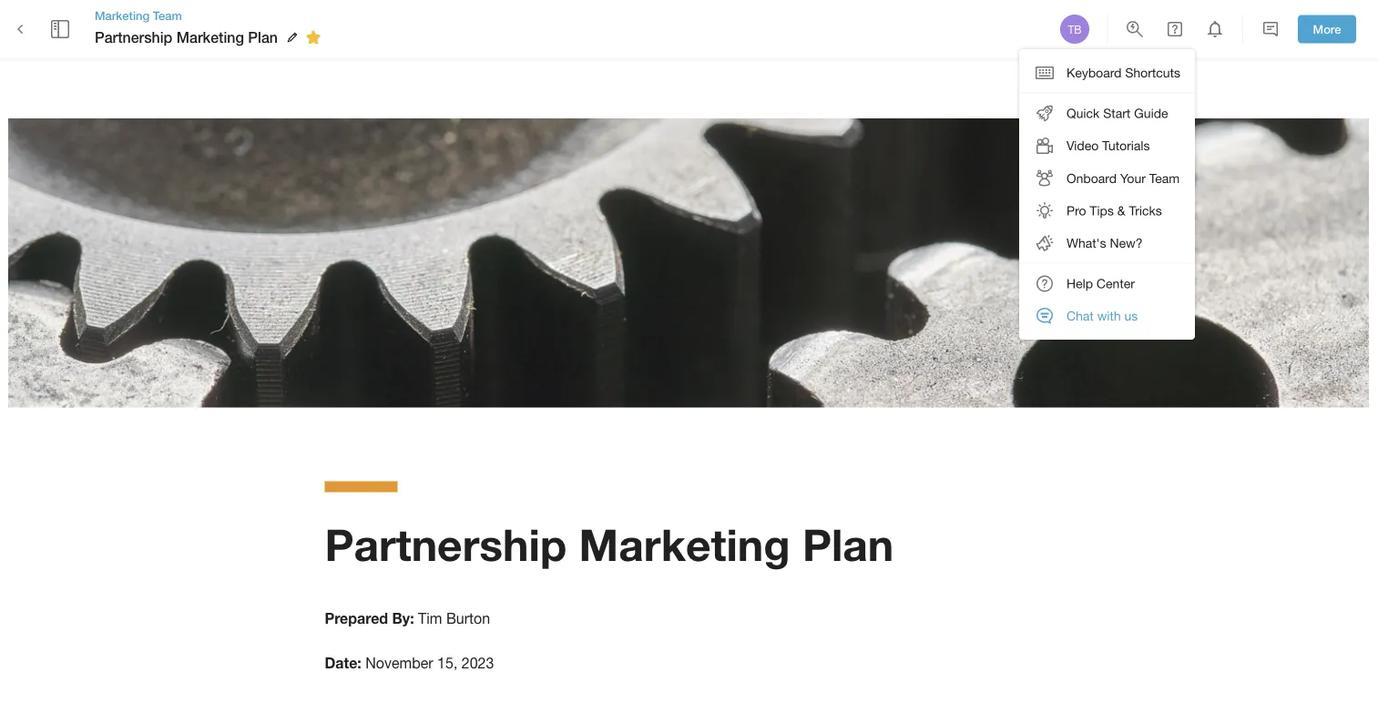 Task type: locate. For each thing, give the bounding box(es) containing it.
1 vertical spatial marketing
[[177, 29, 244, 46]]

video
[[1067, 138, 1099, 153]]

2 horizontal spatial marketing
[[579, 518, 790, 571]]

0 vertical spatial team
[[153, 8, 182, 22]]

plan
[[248, 29, 278, 46], [802, 518, 894, 571]]

start
[[1103, 106, 1131, 121]]

1 horizontal spatial partnership
[[325, 518, 567, 571]]

help
[[1067, 276, 1093, 291]]

pro
[[1067, 203, 1086, 218]]

partnership marketing plan
[[95, 29, 278, 46], [325, 518, 894, 571]]

marketing
[[95, 8, 150, 22], [177, 29, 244, 46], [579, 518, 790, 571]]

prepared by: tim burton
[[325, 610, 490, 627]]

0 vertical spatial marketing
[[95, 8, 150, 22]]

1 horizontal spatial partnership marketing plan
[[325, 518, 894, 571]]

your
[[1120, 171, 1146, 186]]

help center
[[1067, 276, 1135, 291]]

tutorials
[[1102, 138, 1150, 153]]

15,
[[437, 655, 458, 672]]

1 horizontal spatial marketing
[[177, 29, 244, 46]]

quick start guide button
[[1019, 97, 1195, 130]]

partnership down marketing team
[[95, 29, 172, 46]]

pro tips & tricks
[[1067, 203, 1162, 218]]

date: november 15, 2023
[[325, 655, 494, 672]]

1 vertical spatial partnership marketing plan
[[325, 518, 894, 571]]

tips
[[1090, 203, 1114, 218]]

team inside button
[[1149, 171, 1180, 186]]

onboard your team button
[[1019, 162, 1195, 194]]

by:
[[392, 610, 414, 627]]

1 horizontal spatial team
[[1149, 171, 1180, 186]]

what's
[[1067, 235, 1106, 250]]

keyboard
[[1067, 65, 1122, 80]]

0 vertical spatial partnership marketing plan
[[95, 29, 278, 46]]

0 horizontal spatial plan
[[248, 29, 278, 46]]

0 vertical spatial plan
[[248, 29, 278, 46]]

what's new? button
[[1019, 227, 1195, 259]]

1 vertical spatial plan
[[802, 518, 894, 571]]

keyboard shortcuts button
[[1019, 56, 1195, 89]]

quick start guide
[[1067, 106, 1168, 121]]

team
[[153, 8, 182, 22], [1149, 171, 1180, 186]]

0 vertical spatial partnership
[[95, 29, 172, 46]]

partnership up the tim
[[325, 518, 567, 571]]

chat with us
[[1067, 308, 1138, 323]]

0 horizontal spatial marketing
[[95, 8, 150, 22]]

date:
[[325, 655, 361, 672]]

partnership
[[95, 29, 172, 46], [325, 518, 567, 571]]

center
[[1097, 276, 1135, 291]]

1 vertical spatial team
[[1149, 171, 1180, 186]]

0 horizontal spatial partnership marketing plan
[[95, 29, 278, 46]]

new?
[[1110, 235, 1143, 250]]

guide
[[1134, 106, 1168, 121]]

0 horizontal spatial partnership
[[95, 29, 172, 46]]

chat
[[1067, 308, 1094, 323]]



Task type: describe. For each thing, give the bounding box(es) containing it.
more
[[1313, 22, 1341, 36]]

video tutorials
[[1067, 138, 1150, 153]]

what's new?
[[1067, 235, 1143, 250]]

1 vertical spatial partnership
[[325, 518, 567, 571]]

tb button
[[1057, 12, 1092, 46]]

help center button
[[1019, 267, 1195, 300]]

2023
[[462, 655, 494, 672]]

burton
[[446, 610, 490, 627]]

marketing team link
[[95, 7, 327, 24]]

1 horizontal spatial plan
[[802, 518, 894, 571]]

marketing team
[[95, 8, 182, 22]]

remove favorite image
[[302, 26, 324, 48]]

us
[[1124, 308, 1138, 323]]

quick
[[1067, 106, 1100, 121]]

tb
[[1068, 23, 1082, 36]]

2 vertical spatial marketing
[[579, 518, 790, 571]]

more button
[[1298, 15, 1356, 43]]

video tutorials button
[[1019, 130, 1195, 162]]

prepared
[[325, 610, 388, 627]]

pro tips & tricks button
[[1019, 194, 1195, 227]]

&
[[1117, 203, 1125, 218]]

shortcuts
[[1125, 65, 1180, 80]]

chat with us button
[[1019, 300, 1195, 332]]

november
[[365, 655, 433, 672]]

with
[[1097, 308, 1121, 323]]

0 horizontal spatial team
[[153, 8, 182, 22]]

tim
[[418, 610, 442, 627]]

onboard
[[1067, 171, 1117, 186]]

keyboard shortcuts
[[1067, 65, 1180, 80]]

tricks
[[1129, 203, 1162, 218]]

onboard your team
[[1067, 171, 1180, 186]]



Task type: vqa. For each thing, say whether or not it's contained in the screenshot.
 FIELD
no



